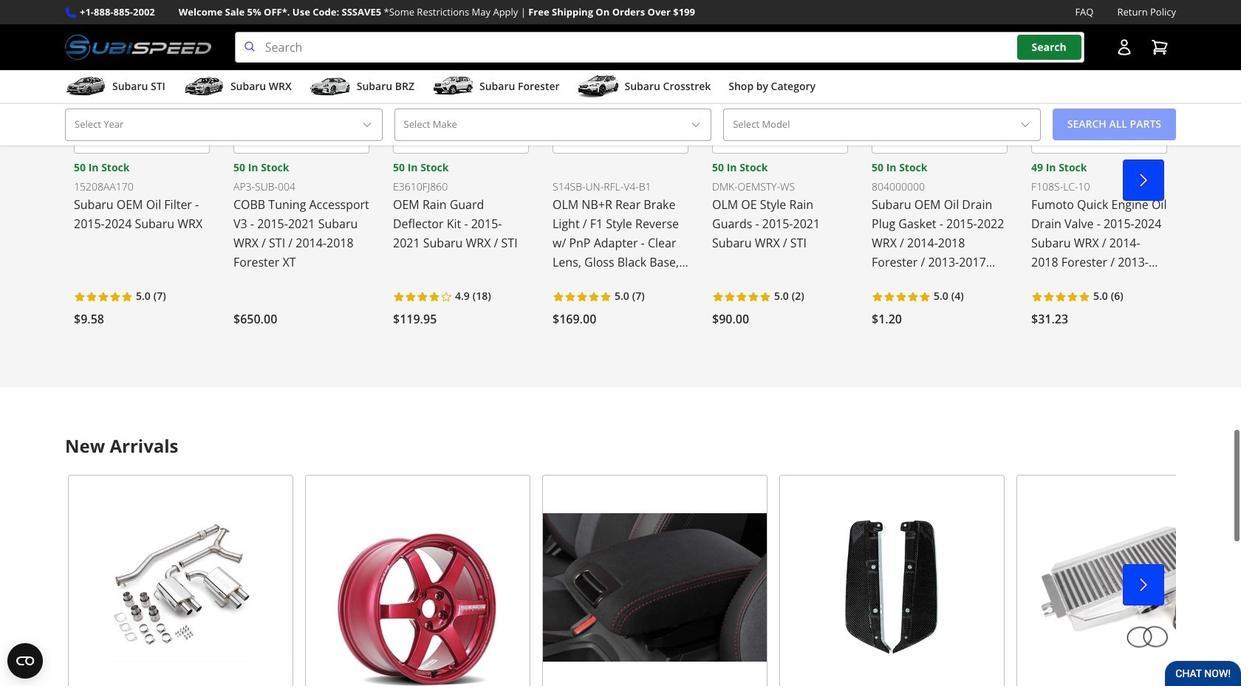 Task type: vqa. For each thing, say whether or not it's contained in the screenshot.
Carbon Fiber button
no



Task type: locate. For each thing, give the bounding box(es) containing it.
cobb tuning accessport v3 - 2015-2021 subaru wrx / sti / 2014-2018 forester xt image
[[234, 8, 370, 154]]

search input field
[[235, 32, 1085, 63]]

Select Make button
[[394, 109, 712, 141]]

a subaru forester thumbnail image image
[[432, 75, 474, 98]]

select make image
[[690, 119, 702, 131]]

a subaru wrx thumbnail image image
[[183, 75, 225, 98]]

select model image
[[1020, 119, 1032, 131]]

a subaru sti thumbnail image image
[[65, 75, 106, 98]]

button image
[[1116, 39, 1134, 56]]

subaru oem oil drain plug gasket - 2015-2022 wrx / 2014-2018 forester / 2013-2017 crosstrek / 2017-2020 impreza / 2013-2021 scion frs / subaru brz / toyota 86 image
[[872, 8, 1008, 154]]

open widget image
[[7, 644, 43, 679]]

fumoto quick engine oil drain valve - 2015-2024 subaru wrx / 2014-2018 forester / 2013-2016 scion fr-s / 2013-2020 subaru brz / 2017-2019 toyota 86 image
[[1032, 8, 1168, 154]]

select year image
[[361, 119, 373, 131]]



Task type: describe. For each thing, give the bounding box(es) containing it.
a subaru brz thumbnail image image
[[309, 75, 351, 98]]

vlkwvdgy41ehr volk te37 saga hyper red 18x10 +41 - 2015+ wrx / 2015+ stix4, image
[[305, 475, 531, 687]]

cob516100 cobb tuning 3in stainless steel vb cat back exhaust system 22+ subaru wrx, image
[[68, 475, 293, 687]]

Select Year button
[[65, 109, 383, 141]]

grm113049 grimmspeed top mount intercooler 2022+ subaru wrx, image
[[1017, 475, 1242, 687]]

a subaru crosstrek thumbnail image image
[[578, 75, 619, 98]]

olmb.47011.1 olm s style carbon fiber rear spats - 2022+ subaru wrx, image
[[780, 475, 1005, 687]]

subaru oem oil filter - 2015-2024 subaru wrx image
[[74, 8, 210, 154]]

subj2010vc001 subaru ultrasuede center armrest extension - 2022+ subaru wrx, image
[[542, 475, 768, 687]]

olm nb+r rear brake light / f1 style reverse w/ pnp adapter - clear lens, gloss black base, white bar - 2015-2021 subaru wrx / sti image
[[553, 8, 689, 154]]

subispeed logo image
[[65, 32, 211, 63]]

olm oe style rain guards - 2015-2021 subaru wrx / sti image
[[712, 8, 848, 154]]

oem rain guard deflector kit - 2015-2021 subaru wrx / sti image
[[393, 8, 529, 154]]

Select Model button
[[724, 109, 1041, 141]]



